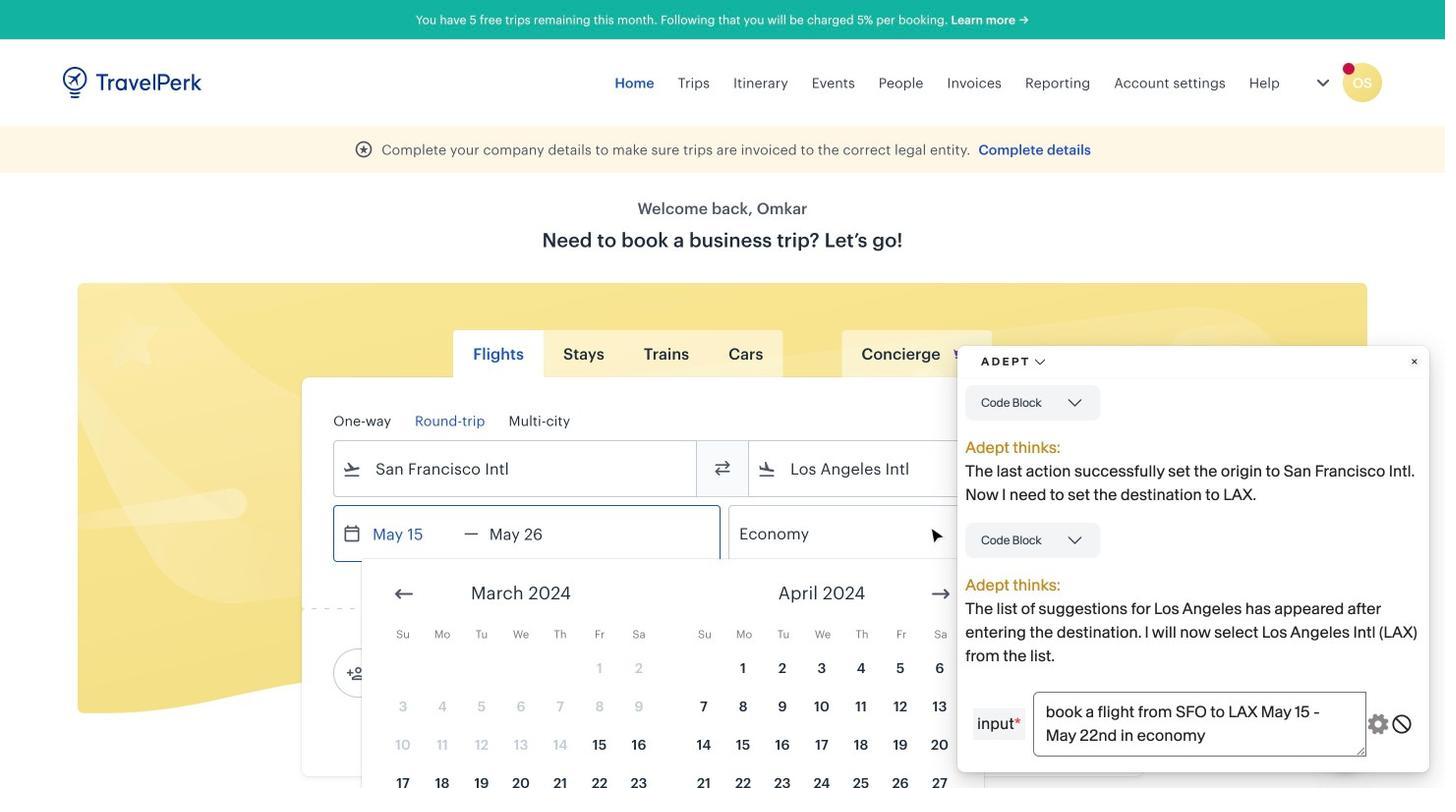 Task type: vqa. For each thing, say whether or not it's contained in the screenshot.
Return text box
yes



Task type: locate. For each thing, give the bounding box(es) containing it.
move backward to switch to the previous month. image
[[392, 583, 416, 606]]



Task type: describe. For each thing, give the bounding box(es) containing it.
Depart text field
[[362, 507, 464, 562]]

From search field
[[362, 453, 671, 485]]

move forward to switch to the next month. image
[[929, 583, 953, 606]]

To search field
[[777, 453, 1086, 485]]

Return text field
[[479, 507, 581, 562]]

calendar application
[[362, 560, 1446, 789]]



